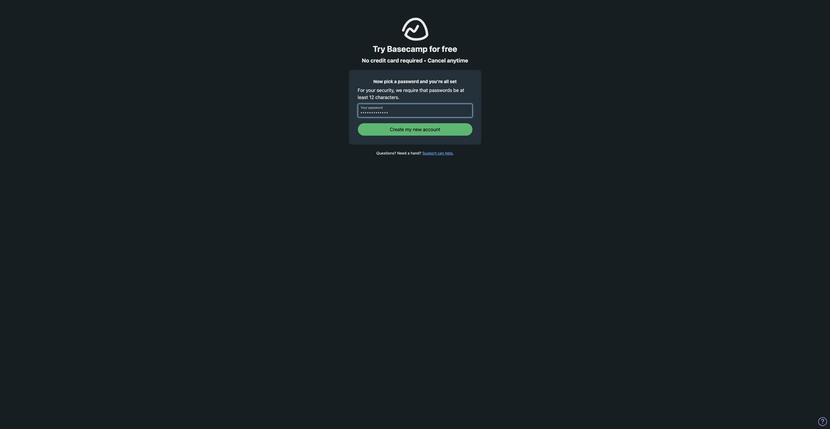 Task type: vqa. For each thing, say whether or not it's contained in the screenshot.
THE KEYBOARD SHORTCUT: ⌘ + / icon
no



Task type: locate. For each thing, give the bounding box(es) containing it.
1 vertical spatial a
[[408, 151, 410, 156]]

least
[[358, 95, 368, 100]]

support can help. link
[[423, 151, 454, 156]]

security,
[[377, 88, 395, 93]]

all
[[444, 79, 449, 84]]

password
[[398, 79, 419, 84], [368, 106, 383, 110]]

0 horizontal spatial a
[[395, 79, 397, 84]]

pick
[[384, 79, 393, 84]]

a right pick
[[395, 79, 397, 84]]

at
[[460, 88, 465, 93]]

password down 12
[[368, 106, 383, 110]]

0 vertical spatial a
[[395, 79, 397, 84]]

a right need
[[408, 151, 410, 156]]

a for hand?
[[408, 151, 410, 156]]

your
[[361, 106, 368, 110]]

a for password
[[395, 79, 397, 84]]

None submit
[[358, 124, 473, 136]]

free
[[442, 44, 458, 54]]

and
[[420, 79, 428, 84]]

1 vertical spatial password
[[368, 106, 383, 110]]

card
[[387, 57, 399, 64]]

need
[[397, 151, 407, 156]]

try
[[373, 44, 385, 54]]

no credit card required • cancel anytime
[[362, 57, 469, 64]]

1 horizontal spatial a
[[408, 151, 410, 156]]

credit
[[371, 57, 386, 64]]

passwords
[[430, 88, 453, 93]]

we
[[396, 88, 402, 93]]

password up require
[[398, 79, 419, 84]]

characters.
[[376, 95, 400, 100]]

questions?
[[377, 151, 396, 156]]

for
[[358, 88, 365, 93]]

basecamp
[[387, 44, 428, 54]]

0 horizontal spatial password
[[368, 106, 383, 110]]

required
[[401, 57, 423, 64]]

be
[[454, 88, 459, 93]]

0 vertical spatial password
[[398, 79, 419, 84]]

you're
[[429, 79, 443, 84]]

a
[[395, 79, 397, 84], [408, 151, 410, 156]]



Task type: describe. For each thing, give the bounding box(es) containing it.
1 horizontal spatial password
[[398, 79, 419, 84]]

that
[[420, 88, 428, 93]]

support
[[423, 151, 437, 156]]

set
[[450, 79, 457, 84]]

Your password password field
[[358, 104, 473, 118]]

for your security, we require that passwords be at least 12 characters.
[[358, 88, 465, 100]]

require
[[404, 88, 419, 93]]

your password
[[361, 106, 383, 110]]

help.
[[445, 151, 454, 156]]

your
[[366, 88, 376, 93]]

•
[[424, 57, 427, 64]]

no
[[362, 57, 370, 64]]

now
[[374, 79, 383, 84]]

now pick a password and you're all set
[[374, 79, 457, 84]]

12
[[369, 95, 374, 100]]

anytime
[[447, 57, 469, 64]]

cancel
[[428, 57, 446, 64]]

try basecamp for free
[[373, 44, 458, 54]]

questions? need a hand? support can help.
[[377, 151, 454, 156]]

hand?
[[411, 151, 422, 156]]

for
[[430, 44, 440, 54]]

can
[[438, 151, 444, 156]]



